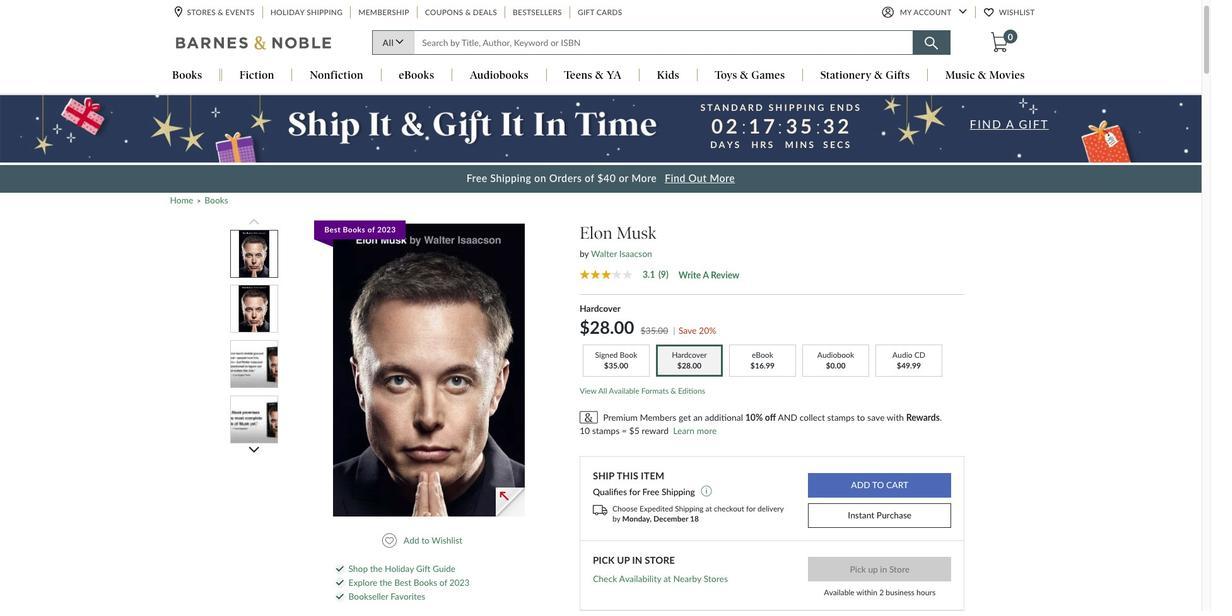 Task type: vqa. For each thing, say whether or not it's contained in the screenshot.


Task type: locate. For each thing, give the bounding box(es) containing it.
monday, december 18
[[622, 515, 699, 524]]

& left deals
[[465, 8, 471, 17]]

& for stores
[[218, 8, 223, 17]]

check
[[593, 574, 617, 585]]

more
[[697, 426, 717, 436]]

1 horizontal spatial at
[[706, 505, 712, 514]]

0 vertical spatial of
[[585, 173, 595, 185]]

1 horizontal spatial to
[[857, 412, 865, 423]]

coupons & deals link
[[424, 7, 498, 19]]

to inside 'add to wishlist' link
[[422, 536, 430, 546]]

1 list box from the top
[[213, 217, 296, 504]]

1 vertical spatial the
[[380, 578, 392, 589]]

main content
[[0, 95, 1202, 612]]

music & movies
[[946, 69, 1025, 82]]

music
[[946, 69, 975, 82]]

$35.00
[[641, 325, 668, 336], [604, 361, 628, 371]]

gift left cards
[[578, 8, 595, 17]]

0 vertical spatial 2023
[[377, 225, 396, 235]]

0 vertical spatial check image
[[336, 567, 344, 573]]

2 vertical spatial of
[[440, 578, 447, 589]]

& left ya
[[595, 69, 604, 82]]

at
[[706, 505, 712, 514], [664, 574, 671, 585]]

0 horizontal spatial of
[[368, 225, 375, 235]]

elon musk image
[[333, 224, 525, 517]]

1 vertical spatial at
[[664, 574, 671, 585]]

review
[[711, 270, 740, 281]]

main content containing 02
[[0, 95, 1202, 612]]

0 horizontal spatial all
[[383, 38, 394, 48]]

& inside main content
[[671, 387, 676, 396]]

0 horizontal spatial holiday
[[270, 8, 305, 17]]

0 horizontal spatial more
[[632, 173, 657, 185]]

by down the choose
[[613, 515, 620, 524]]

1 vertical spatial check image
[[336, 595, 344, 601]]

0 vertical spatial $35.00
[[641, 325, 668, 336]]

shop the holiday gift guide link
[[349, 564, 456, 575]]

& left editions
[[671, 387, 676, 396]]

for
[[629, 487, 640, 498], [746, 505, 756, 514]]

0 button
[[990, 30, 1018, 53]]

my account
[[900, 8, 952, 17]]

1 horizontal spatial 2023
[[450, 578, 470, 589]]

0 horizontal spatial wishlist
[[432, 536, 462, 546]]

0 vertical spatial the
[[370, 564, 383, 575]]

2 horizontal spatial of
[[585, 173, 595, 185]]

0 horizontal spatial available
[[609, 387, 640, 396]]

2
[[880, 589, 884, 598]]

the right shop
[[370, 564, 383, 575]]

expedited
[[640, 505, 673, 514]]

& for teens
[[595, 69, 604, 82]]

of inside list box
[[368, 225, 375, 235]]

check image down check image
[[336, 595, 344, 601]]

learn
[[673, 426, 695, 436]]

off
[[765, 412, 776, 423]]

: left 17
[[742, 114, 748, 138]]

bookseller favorites
[[349, 592, 425, 602]]

1 vertical spatial holiday
[[385, 564, 414, 575]]

1 check image from the top
[[336, 567, 344, 573]]

& left gifts
[[875, 69, 883, 82]]

check image up check image
[[336, 567, 344, 573]]

list box
[[213, 217, 296, 504], [213, 229, 296, 504]]

0 vertical spatial free
[[467, 173, 488, 185]]

0 vertical spatial available
[[609, 387, 640, 396]]

by left walter
[[580, 249, 589, 259]]

favorites
[[391, 592, 425, 602]]

None field
[[414, 31, 913, 55]]

1 vertical spatial for
[[746, 505, 756, 514]]

1 more from the left
[[632, 173, 657, 185]]

3 : from the left
[[816, 114, 823, 138]]

0
[[1008, 32, 1013, 42]]

stamps
[[827, 412, 855, 423], [592, 426, 620, 436]]

of
[[585, 173, 595, 185], [368, 225, 375, 235], [440, 578, 447, 589]]

1 vertical spatial free
[[643, 487, 660, 498]]

0 vertical spatial stamps
[[827, 412, 855, 423]]

hardcover
[[580, 304, 621, 314]]

cart image
[[991, 32, 1008, 53]]

0 vertical spatial best
[[324, 225, 341, 235]]

check image
[[336, 567, 344, 573], [336, 595, 344, 601]]

0 horizontal spatial 2023
[[377, 225, 396, 235]]

best books of 2023
[[324, 225, 396, 235]]

all
[[383, 38, 394, 48], [598, 387, 607, 396]]

deals
[[473, 8, 497, 17]]

0 horizontal spatial best
[[324, 225, 341, 235]]

1 horizontal spatial gift
[[578, 8, 595, 17]]

0 horizontal spatial at
[[664, 574, 671, 585]]

0 vertical spatial to
[[857, 412, 865, 423]]

$35.00 left save 20%
[[641, 325, 668, 336]]

stamps right collect
[[827, 412, 855, 423]]

17
[[749, 114, 778, 138]]

available up premium
[[609, 387, 640, 396]]

& for toys
[[740, 69, 749, 82]]

0 vertical spatial for
[[629, 487, 640, 498]]

& for stationery
[[875, 69, 883, 82]]

$28.00 $35.00
[[580, 317, 668, 338]]

1 horizontal spatial $35.00
[[641, 325, 668, 336]]

1 horizontal spatial of
[[440, 578, 447, 589]]

2 check image from the top
[[336, 595, 344, 601]]

0 horizontal spatial gift
[[416, 564, 431, 575]]

stamps left =
[[592, 426, 620, 436]]

book
[[620, 351, 637, 360]]

10%
[[746, 412, 763, 423]]

available within 2 business hours
[[824, 589, 936, 598]]

movies
[[990, 69, 1025, 82]]

1 horizontal spatial available
[[824, 589, 855, 598]]

(9)
[[659, 269, 669, 280]]

get
[[679, 412, 691, 423]]

& inside 'button'
[[740, 69, 749, 82]]

at left checkout
[[706, 505, 712, 514]]

& right stores
[[218, 8, 223, 17]]

2 : from the left
[[778, 114, 784, 138]]

on
[[534, 173, 546, 185]]

coupons & deals
[[425, 8, 497, 17]]

0 vertical spatial all
[[383, 38, 394, 48]]

1 vertical spatial 2023
[[450, 578, 470, 589]]

available
[[609, 387, 640, 396], [824, 589, 855, 598]]

by
[[580, 249, 589, 259], [613, 515, 620, 524]]

: left 35
[[778, 114, 784, 138]]

& right toys
[[740, 69, 749, 82]]

within
[[857, 589, 878, 598]]

excerpt image
[[496, 489, 525, 518]]

to left save
[[857, 412, 865, 423]]

0 vertical spatial at
[[706, 505, 712, 514]]

1 vertical spatial of
[[368, 225, 375, 235]]

0 horizontal spatial free
[[467, 173, 488, 185]]

1 horizontal spatial free
[[643, 487, 660, 498]]

explore the best books of 2023 link
[[349, 578, 470, 589]]

gift up explore the best books of 2023
[[416, 564, 431, 575]]

free down item
[[643, 487, 660, 498]]

holiday up explore the best books of 2023
[[385, 564, 414, 575]]

the up bookseller favorites
[[380, 578, 392, 589]]

1 vertical spatial $35.00
[[604, 361, 628, 371]]

by inside elon musk by walter isaacson
[[580, 249, 589, 259]]

shipping
[[769, 102, 826, 113]]

wishlist up 0
[[999, 8, 1035, 17]]

kids button
[[640, 69, 697, 83]]

teens & ya button
[[547, 69, 639, 83]]

bookseller favorites link
[[349, 592, 425, 603]]

None submit
[[808, 474, 952, 498], [808, 558, 952, 583], [808, 474, 952, 498], [808, 558, 952, 583]]

1 horizontal spatial :
[[778, 114, 784, 138]]

item
[[641, 471, 665, 482]]

music & movies button
[[928, 69, 1043, 83]]

all down membership link
[[383, 38, 394, 48]]

at down store
[[664, 574, 671, 585]]

1 horizontal spatial more
[[710, 173, 735, 185]]

2023 inside explore the best books of 2023 link
[[450, 578, 470, 589]]

holiday up logo
[[270, 8, 305, 17]]

more right out
[[710, 173, 735, 185]]

.
[[940, 412, 942, 423]]

isaacson
[[619, 249, 652, 259]]

for down the this
[[629, 487, 640, 498]]

alternative view 2 of elon musk image
[[239, 286, 270, 333]]

2 list box from the top
[[213, 229, 296, 504]]

2 horizontal spatial :
[[816, 114, 823, 138]]

shipping up expedited
[[662, 487, 695, 498]]

all right view at the left of the page
[[598, 387, 607, 396]]

user image
[[882, 7, 894, 19]]

gift cards
[[578, 8, 622, 17]]

ebooks button
[[381, 69, 452, 83]]

fiction button
[[222, 69, 292, 83]]

0 horizontal spatial :
[[742, 114, 748, 138]]

1 vertical spatial by
[[613, 515, 620, 524]]

all link
[[372, 31, 414, 55]]

2023 inside best books of 2023 link
[[377, 225, 396, 235]]

formats
[[641, 387, 669, 396]]

& right "music"
[[978, 69, 987, 82]]

free down the ship it & gift it in time image
[[467, 173, 488, 185]]

teens
[[564, 69, 593, 82]]

to right add
[[422, 536, 430, 546]]

shipping left membership
[[307, 8, 343, 17]]

1 vertical spatial all
[[598, 387, 607, 396]]

$16.99
[[751, 361, 775, 371]]

0 vertical spatial holiday
[[270, 8, 305, 17]]

home
[[170, 195, 193, 205]]

18
[[690, 515, 699, 524]]

0 horizontal spatial $35.00
[[604, 361, 628, 371]]

2023
[[377, 225, 396, 235], [450, 578, 470, 589]]

1 horizontal spatial best
[[394, 578, 411, 589]]

elon
[[580, 223, 612, 243]]

find
[[665, 173, 686, 185]]

1 vertical spatial stamps
[[592, 426, 620, 436]]

1 vertical spatial gift
[[416, 564, 431, 575]]

in
[[632, 555, 642, 567]]

audiobooks
[[470, 69, 529, 82]]

1 : from the left
[[742, 114, 748, 138]]

available left within
[[824, 589, 855, 598]]

0 vertical spatial wishlist
[[999, 8, 1035, 17]]

monday,
[[622, 515, 652, 524]]

shipping up 18 at bottom
[[675, 505, 704, 514]]

alternative view 3 of elon musk image
[[213, 341, 296, 388]]

shipping left on in the left of the page
[[490, 173, 532, 185]]

qualifies
[[593, 487, 627, 498]]

bestsellers
[[513, 8, 562, 17]]

add
[[404, 536, 419, 546]]

wishlist up the guide
[[432, 536, 462, 546]]

1 vertical spatial wishlist
[[432, 536, 462, 546]]

shipping inside ship this item qualifies for free shipping
[[662, 487, 695, 498]]

my account button
[[882, 7, 967, 19]]

for left delivery
[[746, 505, 756, 514]]

cards
[[597, 8, 622, 17]]

$35.00 down signed
[[604, 361, 628, 371]]

$35.00 inside "signed book $35.00"
[[604, 361, 628, 371]]

at inside the choose expedited shipping at checkout for delivery by
[[706, 505, 712, 514]]

bookseller
[[349, 592, 388, 602]]

1 horizontal spatial for
[[746, 505, 756, 514]]

0 horizontal spatial to
[[422, 536, 430, 546]]

out
[[689, 173, 707, 185]]

0 vertical spatial by
[[580, 249, 589, 259]]

nonfiction button
[[292, 69, 381, 83]]

0 horizontal spatial for
[[629, 487, 640, 498]]

ship it & gift it in time image
[[288, 109, 661, 147]]

down arrow image
[[959, 9, 967, 14]]

0 horizontal spatial by
[[580, 249, 589, 259]]

signed
[[595, 351, 618, 360]]

explore
[[349, 578, 377, 589]]

1 horizontal spatial wishlist
[[999, 8, 1035, 17]]

check image
[[336, 581, 344, 587]]

more right or
[[632, 173, 657, 185]]

1 horizontal spatial by
[[613, 515, 620, 524]]

this
[[617, 471, 639, 482]]

: left 32
[[816, 114, 823, 138]]

add to wishlist
[[404, 536, 462, 546]]

1 vertical spatial to
[[422, 536, 430, 546]]



Task type: describe. For each thing, give the bounding box(es) containing it.
32
[[823, 114, 852, 138]]

with
[[887, 412, 904, 423]]

best books of 2023 list box
[[301, 217, 562, 524]]

gift cards link
[[577, 7, 624, 19]]

shipping inside the choose expedited shipping at checkout for delivery by
[[675, 505, 704, 514]]

checkout
[[714, 505, 744, 514]]

1 vertical spatial available
[[824, 589, 855, 598]]

35
[[786, 114, 815, 138]]

standard
[[701, 102, 765, 113]]

$5
[[629, 426, 640, 436]]

collect
[[800, 412, 825, 423]]

nonfiction
[[310, 69, 363, 82]]

gift
[[1019, 117, 1049, 131]]

ship
[[593, 471, 615, 482]]

pick
[[593, 555, 615, 567]]

write
[[679, 270, 701, 281]]

teens & ya
[[564, 69, 622, 82]]

view all available formats & editions
[[580, 387, 705, 396]]

toys & games button
[[698, 69, 803, 83]]

find
[[970, 117, 1002, 131]]

ebooks
[[399, 69, 434, 82]]

ebook
[[752, 351, 773, 360]]

ya
[[607, 69, 622, 82]]

availability
[[619, 574, 661, 585]]

0 horizontal spatial stamps
[[592, 426, 620, 436]]

musk
[[617, 223, 657, 243]]

of for books
[[440, 578, 447, 589]]

of for orders
[[585, 173, 595, 185]]

logo image
[[176, 36, 332, 53]]

secs
[[823, 139, 852, 150]]

a
[[1006, 117, 1015, 131]]

$49.99
[[897, 361, 921, 371]]

$35.00 inside $28.00 $35.00
[[641, 325, 668, 336]]

learn more link
[[673, 424, 717, 439]]

books inside books button
[[172, 69, 202, 82]]

alternative view 1 of elon musk image
[[239, 231, 270, 277]]

$28.00
[[580, 317, 634, 338]]

$0.00
[[826, 361, 846, 371]]

holiday shipping
[[270, 8, 343, 17]]

check availability at nearby stores link
[[593, 574, 728, 585]]

the for shop
[[370, 564, 383, 575]]

=
[[622, 426, 627, 436]]

books button
[[155, 69, 220, 83]]

stores & events
[[187, 8, 255, 17]]

stationery & gifts button
[[803, 69, 927, 83]]

1 horizontal spatial stamps
[[827, 412, 855, 423]]

1 horizontal spatial all
[[598, 387, 607, 396]]

1 horizontal spatial holiday
[[385, 564, 414, 575]]

my
[[900, 8, 912, 17]]

an
[[693, 412, 703, 423]]

books inside explore the best books of 2023 link
[[414, 578, 437, 589]]

members
[[640, 412, 677, 423]]

coupons
[[425, 8, 463, 17]]

search image
[[925, 37, 938, 50]]

or
[[619, 173, 629, 185]]

gift inside main content
[[416, 564, 431, 575]]

books link
[[205, 195, 228, 205]]

premium members get an additional 10% off and collect stamps to save with rewards . 10 stamps = $5 reward learn more
[[580, 412, 942, 436]]

days
[[710, 139, 742, 150]]

books inside best books of 2023 link
[[343, 225, 365, 235]]

for inside the choose expedited shipping at checkout for delivery by
[[746, 505, 756, 514]]

free shipping on orders of $40 or more find out more
[[467, 173, 735, 185]]

alternative view 4 of elon musk image
[[213, 397, 296, 443]]

explore the best books of 2023
[[349, 578, 470, 589]]

store
[[645, 555, 675, 567]]

Search by Title, Author, Keyword or ISBN text field
[[414, 31, 913, 55]]

check image for bookseller favorites
[[336, 595, 344, 601]]

to inside "premium members get an additional 10% off and collect stamps to save with rewards . 10 stamps = $5 reward learn more"
[[857, 412, 865, 423]]

for inside ship this item qualifies for free shipping
[[629, 487, 640, 498]]

by inside the choose expedited shipping at checkout for delivery by
[[613, 515, 620, 524]]

business hours
[[886, 589, 936, 598]]

choose
[[613, 505, 638, 514]]

holiday shipping link
[[269, 7, 344, 19]]

check image for shop the holiday gift guide
[[336, 567, 344, 573]]

1 vertical spatial best
[[394, 578, 411, 589]]

best inside list box
[[324, 225, 341, 235]]

games
[[752, 69, 785, 82]]

& for coupons
[[465, 8, 471, 17]]

& for music
[[978, 69, 987, 82]]

walter isaacson link
[[591, 249, 652, 259]]

view all available formats & editions link
[[580, 387, 705, 396]]

kids
[[657, 69, 680, 82]]

home link
[[170, 195, 193, 205]]

elon musk by walter isaacson
[[580, 223, 657, 259]]

ends
[[830, 102, 862, 113]]

audiobook $0.00
[[817, 351, 854, 371]]

0 vertical spatial gift
[[578, 8, 595, 17]]

stationery
[[821, 69, 872, 82]]

guide
[[433, 564, 456, 575]]

write a review button
[[679, 270, 740, 281]]

instant purchase
[[848, 511, 912, 521]]

shop
[[349, 564, 368, 575]]

stores & events link
[[174, 7, 256, 19]]

cd
[[915, 351, 926, 360]]

2 more from the left
[[710, 173, 735, 185]]

up
[[617, 555, 630, 567]]

orders
[[549, 173, 582, 185]]

audio cd $49.99
[[893, 351, 926, 371]]

purchase
[[877, 511, 912, 521]]

ship this item qualifies for free shipping
[[593, 471, 697, 498]]

10
[[580, 426, 590, 436]]

the for explore
[[380, 578, 392, 589]]

premium
[[603, 412, 638, 423]]

nearby stores
[[673, 574, 728, 585]]

3.1 (9)
[[643, 269, 669, 280]]

free inside ship this item qualifies for free shipping
[[643, 487, 660, 498]]

gifts
[[886, 69, 910, 82]]



